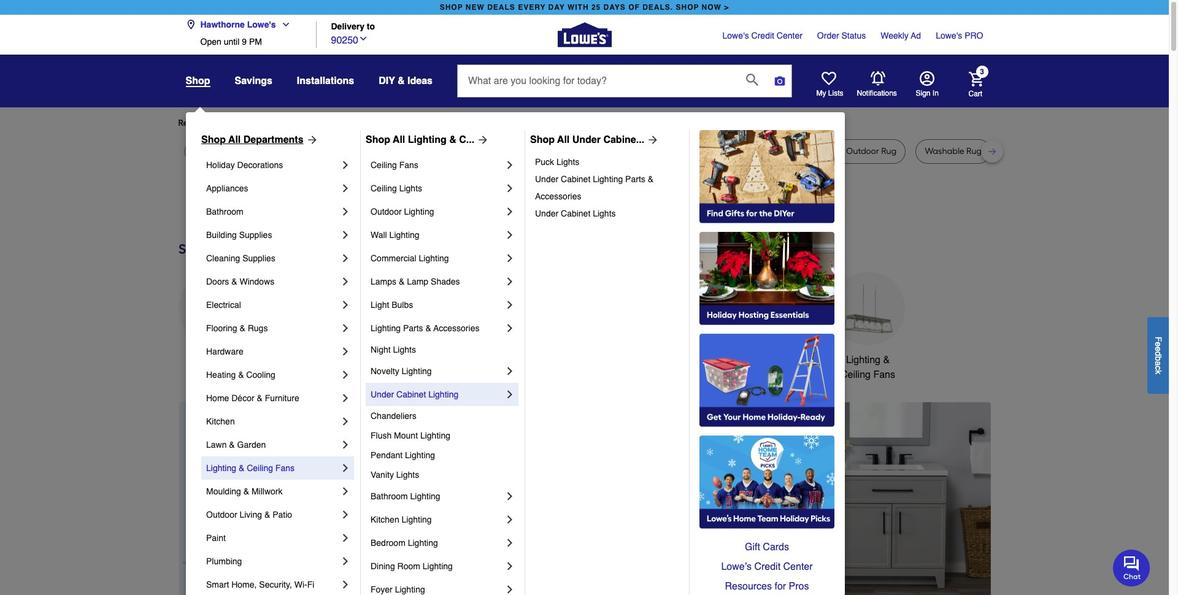 Task type: vqa. For each thing, say whether or not it's contained in the screenshot.
"paint cleaners, chemicals & additives"
no



Task type: locate. For each thing, give the bounding box(es) containing it.
1 horizontal spatial parts
[[625, 174, 646, 184]]

smart inside button
[[747, 355, 774, 366]]

under cabinet lighting link
[[371, 383, 504, 406]]

kitchen up lawn at the left bottom of page
[[206, 417, 235, 427]]

my lists link
[[817, 71, 844, 98]]

chevron right image for lighting parts & accessories
[[504, 322, 516, 335]]

under inside under cabinet lighting parts & accessories
[[535, 174, 559, 184]]

cabinet down under cabinet lighting parts & accessories on the top
[[561, 209, 591, 219]]

decorations for holiday
[[237, 160, 283, 170]]

2 shop from the left
[[366, 134, 390, 145]]

center for lowe's credit center
[[777, 31, 803, 41]]

chevron right image for outdoor lighting
[[504, 206, 516, 218]]

1 horizontal spatial chevron down image
[[358, 33, 368, 43]]

1 horizontal spatial arrow right image
[[475, 134, 489, 146]]

supplies for cleaning supplies
[[243, 253, 275, 263]]

0 horizontal spatial bathroom
[[206, 207, 243, 217]]

shop
[[201, 134, 226, 145], [366, 134, 390, 145], [530, 134, 555, 145]]

1 vertical spatial kitchen
[[206, 417, 235, 427]]

0 horizontal spatial roth
[[527, 146, 545, 157]]

supplies for building supplies
[[239, 230, 272, 240]]

1 rug from the left
[[194, 146, 209, 157]]

0 horizontal spatial shop
[[440, 3, 463, 12]]

chevron right image
[[504, 159, 516, 171], [339, 182, 352, 195], [339, 206, 352, 218], [504, 206, 516, 218], [339, 252, 352, 265], [504, 276, 516, 288], [504, 365, 516, 377], [339, 369, 352, 381], [504, 389, 516, 401], [339, 439, 352, 451], [339, 462, 352, 474], [504, 514, 516, 526], [339, 532, 352, 544], [504, 560, 516, 573]]

center for lowe's credit center
[[783, 562, 813, 573]]

2 horizontal spatial bathroom
[[660, 355, 703, 366]]

accessories up under cabinet lights
[[535, 191, 582, 201]]

0 horizontal spatial lowe's
[[247, 20, 276, 29]]

shop for shop all departments
[[201, 134, 226, 145]]

0 horizontal spatial smart
[[206, 580, 229, 590]]

1 horizontal spatial for
[[386, 118, 397, 128]]

supplies up cleaning supplies
[[239, 230, 272, 240]]

cleaning
[[206, 253, 240, 263]]

new
[[466, 3, 485, 12]]

recommended searches for you heading
[[178, 117, 991, 130]]

living
[[240, 510, 262, 520]]

all for lighting
[[393, 134, 405, 145]]

under cabinet lights
[[535, 209, 616, 219]]

bathroom button
[[645, 272, 718, 368]]

lights
[[557, 157, 580, 167], [399, 184, 422, 193], [593, 209, 616, 219], [393, 345, 416, 355], [396, 470, 419, 480]]

6 rug from the left
[[670, 146, 685, 157]]

shop 25 days of deals by category image
[[178, 239, 991, 259]]

outdoor for outdoor living & patio
[[206, 510, 237, 520]]

arrow right image inside shop all departments link
[[304, 134, 318, 146]]

cabinet down novelty lighting
[[397, 390, 426, 400]]

2 horizontal spatial shop
[[530, 134, 555, 145]]

washable for washable area rug
[[713, 146, 753, 157]]

3 all from the left
[[557, 134, 570, 145]]

outdoor up wall
[[371, 207, 402, 217]]

windows
[[240, 277, 275, 287]]

lights inside "link"
[[399, 184, 422, 193]]

washable for washable rug
[[925, 146, 965, 157]]

shop all departments link
[[201, 133, 318, 147]]

0 vertical spatial supplies
[[239, 230, 272, 240]]

1 roth from the left
[[527, 146, 545, 157]]

kitchen link
[[206, 410, 339, 433]]

1 horizontal spatial fans
[[399, 160, 418, 170]]

chevron right image
[[339, 159, 352, 171], [504, 182, 516, 195], [339, 229, 352, 241], [504, 229, 516, 241], [504, 252, 516, 265], [339, 276, 352, 288], [339, 299, 352, 311], [504, 299, 516, 311], [339, 322, 352, 335], [504, 322, 516, 335], [339, 346, 352, 358], [339, 392, 352, 404], [339, 416, 352, 428], [339, 485, 352, 498], [504, 490, 516, 503], [339, 509, 352, 521], [504, 537, 516, 549], [339, 555, 352, 568], [339, 579, 352, 591], [504, 584, 516, 595]]

lights inside 'link'
[[557, 157, 580, 167]]

all up puck lights
[[557, 134, 570, 145]]

pro
[[965, 31, 984, 41]]

arrow right image down the more
[[304, 134, 318, 146]]

1 vertical spatial cabinet
[[561, 209, 591, 219]]

1 horizontal spatial washable
[[925, 146, 965, 157]]

0 horizontal spatial arrow right image
[[304, 134, 318, 146]]

credit up 'resources for pros' link
[[755, 562, 781, 573]]

dining
[[371, 562, 395, 571]]

2 vertical spatial cabinet
[[397, 390, 426, 400]]

home décor & furniture link
[[206, 387, 339, 410]]

lighting inside 'link'
[[404, 207, 434, 217]]

chevron right image for bedroom lighting
[[504, 537, 516, 549]]

savings
[[235, 75, 272, 87]]

1 vertical spatial home
[[206, 393, 229, 403]]

shop up the 5x8
[[201, 134, 226, 145]]

parts down bulbs at the bottom left of the page
[[403, 323, 423, 333]]

foyer lighting
[[371, 585, 425, 595]]

chevron right image for under cabinet lighting
[[504, 389, 516, 401]]

you left the more
[[290, 118, 304, 128]]

0 vertical spatial accessories
[[535, 191, 582, 201]]

smart home
[[747, 355, 802, 366]]

1 horizontal spatial you
[[399, 118, 413, 128]]

accessories inside "lighting parts & accessories" link
[[434, 323, 480, 333]]

f e e d b a c k button
[[1148, 317, 1169, 394]]

supplies up windows
[[243, 253, 275, 263]]

open until 9 pm
[[200, 37, 262, 47]]

1 horizontal spatial smart
[[747, 355, 774, 366]]

2 you from the left
[[399, 118, 413, 128]]

shop down more suggestions for you link
[[366, 134, 390, 145]]

2 horizontal spatial area
[[755, 146, 773, 157]]

arrow right image inside 'shop all lighting & c...' link
[[475, 134, 489, 146]]

5 rug from the left
[[567, 146, 583, 157]]

allen down cabine...
[[611, 146, 630, 157]]

ceiling fans
[[371, 160, 418, 170]]

puck
[[535, 157, 554, 167]]

0 vertical spatial lighting & ceiling fans
[[841, 355, 895, 381]]

0 vertical spatial kitchen
[[460, 355, 493, 366]]

accessories
[[535, 191, 582, 201], [434, 323, 480, 333]]

chevron down image inside 90250 'button'
[[358, 33, 368, 43]]

0 horizontal spatial parts
[[403, 323, 423, 333]]

lowe's up "pm"
[[247, 20, 276, 29]]

lamps & lamp shades link
[[371, 270, 504, 293]]

9
[[242, 37, 247, 47]]

moulding & millwork link
[[206, 480, 339, 503]]

kitchen inside button
[[460, 355, 493, 366]]

installations button
[[297, 70, 354, 92]]

1 horizontal spatial accessories
[[535, 191, 582, 201]]

ceiling inside button
[[841, 369, 871, 381]]

arrow right image
[[304, 134, 318, 146], [475, 134, 489, 146]]

1 vertical spatial smart
[[206, 580, 229, 590]]

1 vertical spatial fans
[[874, 369, 895, 381]]

days
[[604, 3, 626, 12]]

lights up outdoor lighting
[[399, 184, 422, 193]]

cabinet inside under cabinet lighting parts & accessories
[[561, 174, 591, 184]]

every
[[518, 3, 546, 12]]

you up shop all lighting & c...
[[399, 118, 413, 128]]

& inside "link"
[[264, 510, 270, 520]]

all up furniture
[[393, 134, 405, 145]]

1 vertical spatial chevron down image
[[358, 33, 368, 43]]

sign in button
[[916, 71, 939, 98]]

1 horizontal spatial kitchen
[[371, 515, 399, 525]]

roth
[[527, 146, 545, 157], [650, 146, 668, 157]]

1 horizontal spatial bathroom
[[371, 492, 408, 501]]

2 horizontal spatial lowe's
[[936, 31, 963, 41]]

kitchen lighting link
[[371, 508, 504, 532]]

0 horizontal spatial all
[[228, 134, 241, 145]]

shop left new
[[440, 3, 463, 12]]

for up furniture
[[386, 118, 397, 128]]

garden
[[237, 440, 266, 450]]

appliances up heating
[[191, 355, 239, 366]]

ceiling
[[371, 160, 397, 170], [371, 184, 397, 193], [841, 369, 871, 381], [247, 463, 273, 473]]

1 washable from the left
[[713, 146, 753, 157]]

1 you from the left
[[290, 118, 304, 128]]

0 horizontal spatial fans
[[275, 463, 295, 473]]

chevron right image for novelty lighting
[[504, 365, 516, 377]]

0 vertical spatial bathroom
[[206, 207, 243, 217]]

shop for shop all lighting & c...
[[366, 134, 390, 145]]

1 vertical spatial bathroom
[[660, 355, 703, 366]]

1 e from the top
[[1154, 342, 1164, 347]]

ceiling inside "link"
[[371, 184, 397, 193]]

2 rug from the left
[[253, 146, 268, 157]]

1 shop from the left
[[201, 134, 226, 145]]

2 allen from the left
[[611, 146, 630, 157]]

shop
[[440, 3, 463, 12], [676, 3, 699, 12]]

0 horizontal spatial arrow right image
[[645, 134, 659, 146]]

rug
[[194, 146, 209, 157], [253, 146, 268, 157], [270, 146, 285, 157], [334, 146, 350, 157], [567, 146, 583, 157], [670, 146, 685, 157], [776, 146, 791, 157], [881, 146, 897, 157], [967, 146, 982, 157]]

diy & ideas button
[[379, 70, 433, 92]]

under cabinet lighting
[[371, 390, 459, 400]]

kitchen left faucets
[[460, 355, 493, 366]]

night
[[371, 345, 391, 355]]

cabinet for under cabinet lighting
[[397, 390, 426, 400]]

parts down allen and roth rug
[[625, 174, 646, 184]]

1 vertical spatial appliances
[[191, 355, 239, 366]]

2 and from the left
[[632, 146, 648, 157]]

arrow right image
[[645, 134, 659, 146], [968, 509, 981, 522]]

2 horizontal spatial fans
[[874, 369, 895, 381]]

for left pros
[[775, 581, 786, 592]]

kitchen for kitchen lighting
[[371, 515, 399, 525]]

1 vertical spatial parts
[[403, 323, 423, 333]]

rug rug
[[253, 146, 285, 157]]

kitchen faucets button
[[458, 272, 532, 368]]

1 vertical spatial arrow right image
[[968, 509, 981, 522]]

chevron right image for bathroom lighting
[[504, 490, 516, 503]]

scroll to item #4 image
[[719, 593, 751, 595]]

e up 'b'
[[1154, 347, 1164, 351]]

arrow left image
[[407, 509, 419, 522]]

chevron right image for flooring & rugs
[[339, 322, 352, 335]]

3 shop from the left
[[530, 134, 555, 145]]

1 vertical spatial accessories
[[434, 323, 480, 333]]

0 vertical spatial cabinet
[[561, 174, 591, 184]]

cart
[[969, 89, 983, 98]]

1 vertical spatial credit
[[755, 562, 781, 573]]

1 and from the left
[[509, 146, 525, 157]]

0 horizontal spatial lighting & ceiling fans
[[206, 463, 295, 473]]

0 vertical spatial credit
[[752, 31, 775, 41]]

all down recommended searches for you
[[228, 134, 241, 145]]

decorations for christmas
[[376, 369, 428, 381]]

bathroom inside button
[[660, 355, 703, 366]]

2 shop from the left
[[676, 3, 699, 12]]

arrow right image right desk
[[475, 134, 489, 146]]

smart
[[747, 355, 774, 366], [206, 580, 229, 590]]

heating & cooling
[[206, 370, 275, 380]]

1 horizontal spatial home
[[776, 355, 802, 366]]

allen right desk
[[488, 146, 507, 157]]

center up pros
[[783, 562, 813, 573]]

outdoor lighting
[[371, 207, 434, 217]]

allen
[[488, 146, 507, 157], [611, 146, 630, 157]]

outdoor inside "link"
[[206, 510, 237, 520]]

resources for pros
[[725, 581, 809, 592]]

shop all under cabine...
[[530, 134, 645, 145]]

0 vertical spatial smart
[[747, 355, 774, 366]]

decorations down christmas
[[376, 369, 428, 381]]

holiday hosting essentials. image
[[700, 232, 835, 325]]

and for allen and roth area rug
[[509, 146, 525, 157]]

parts
[[625, 174, 646, 184], [403, 323, 423, 333]]

chevron right image for doors & windows
[[339, 276, 352, 288]]

doors & windows
[[206, 277, 275, 287]]

under cabinet lighting parts & accessories link
[[535, 171, 681, 205]]

paint
[[206, 533, 226, 543]]

accessories up night lights link
[[434, 323, 480, 333]]

lights right puck
[[557, 157, 580, 167]]

0 horizontal spatial and
[[509, 146, 525, 157]]

now
[[702, 3, 722, 12]]

outdoor inside 'link'
[[371, 207, 402, 217]]

plumbing link
[[206, 550, 339, 573]]

0 horizontal spatial for
[[277, 118, 288, 128]]

1 vertical spatial supplies
[[243, 253, 275, 263]]

2 all from the left
[[393, 134, 405, 145]]

lowe's inside button
[[247, 20, 276, 29]]

0 horizontal spatial kitchen
[[206, 417, 235, 427]]

shop up the allen and roth area rug
[[530, 134, 555, 145]]

parts inside "lighting parts & accessories" link
[[403, 323, 423, 333]]

chevron right image for cleaning supplies
[[339, 252, 352, 265]]

0 horizontal spatial chevron down image
[[276, 20, 291, 29]]

center left order
[[777, 31, 803, 41]]

chevron right image for bathroom
[[339, 206, 352, 218]]

1 vertical spatial lighting & ceiling fans
[[206, 463, 295, 473]]

bathroom lighting
[[371, 492, 440, 501]]

chevron right image for hardware
[[339, 346, 352, 358]]

90250
[[331, 35, 358, 46]]

kitchen up the bedroom
[[371, 515, 399, 525]]

2 vertical spatial fans
[[275, 463, 295, 473]]

Search Query text field
[[458, 65, 737, 97]]

1 horizontal spatial shop
[[366, 134, 390, 145]]

lights down pendant lighting
[[396, 470, 419, 480]]

1 horizontal spatial decorations
[[376, 369, 428, 381]]

2 horizontal spatial all
[[557, 134, 570, 145]]

1 horizontal spatial all
[[393, 134, 405, 145]]

9 rug from the left
[[967, 146, 982, 157]]

0 vertical spatial chevron down image
[[276, 20, 291, 29]]

0 vertical spatial decorations
[[237, 160, 283, 170]]

1 horizontal spatial and
[[632, 146, 648, 157]]

lights for ceiling lights
[[399, 184, 422, 193]]

lights up novelty lighting
[[393, 345, 416, 355]]

notifications
[[857, 89, 897, 97]]

chevron right image for heating & cooling
[[339, 369, 352, 381]]

lights for puck lights
[[557, 157, 580, 167]]

0 vertical spatial arrow right image
[[645, 134, 659, 146]]

lowe's left pro
[[936, 31, 963, 41]]

kitchen faucets
[[460, 355, 530, 366]]

vanity lights link
[[371, 465, 516, 485]]

0 horizontal spatial you
[[290, 118, 304, 128]]

25 days of deals. don't miss deals every day. same-day delivery on in-stock orders placed by 2 p m. image
[[178, 402, 377, 595]]

more suggestions for you
[[314, 118, 413, 128]]

0 horizontal spatial shop
[[201, 134, 226, 145]]

2 vertical spatial kitchen
[[371, 515, 399, 525]]

credit up search icon
[[752, 31, 775, 41]]

appliances down holiday at the top left
[[206, 184, 248, 193]]

1 horizontal spatial area
[[547, 146, 565, 157]]

0 vertical spatial home
[[776, 355, 802, 366]]

cabine...
[[604, 134, 645, 145]]

lighting & ceiling fans link
[[206, 457, 339, 480]]

1 vertical spatial center
[[783, 562, 813, 573]]

shop left now
[[676, 3, 699, 12]]

1 arrow right image from the left
[[304, 134, 318, 146]]

4 rug from the left
[[334, 146, 350, 157]]

1 vertical spatial decorations
[[376, 369, 428, 381]]

1 horizontal spatial lighting & ceiling fans
[[841, 355, 895, 381]]

e
[[1154, 342, 1164, 347], [1154, 347, 1164, 351]]

hardware
[[206, 347, 243, 357]]

paint link
[[206, 527, 339, 550]]

cabinet down puck lights
[[561, 174, 591, 184]]

location image
[[186, 20, 195, 29]]

1 horizontal spatial outdoor
[[371, 207, 402, 217]]

0 horizontal spatial accessories
[[434, 323, 480, 333]]

resources for pros link
[[700, 577, 835, 595]]

and for allen and roth rug
[[632, 146, 648, 157]]

2 washable from the left
[[925, 146, 965, 157]]

1 horizontal spatial roth
[[650, 146, 668, 157]]

area rug
[[314, 146, 350, 157]]

hawthorne
[[200, 20, 245, 29]]

25
[[592, 3, 601, 12]]

chevron right image for wall lighting
[[504, 229, 516, 241]]

under for under cabinet lighting
[[371, 390, 394, 400]]

outdoor for outdoor lighting
[[371, 207, 402, 217]]

0 vertical spatial appliances
[[206, 184, 248, 193]]

arrow right image for shop all lighting & c...
[[475, 134, 489, 146]]

1 all from the left
[[228, 134, 241, 145]]

3
[[980, 68, 984, 76]]

1 allen from the left
[[488, 146, 507, 157]]

for up departments
[[277, 118, 288, 128]]

0 vertical spatial parts
[[625, 174, 646, 184]]

indoor
[[819, 146, 844, 157]]

credit for lowe's
[[752, 31, 775, 41]]

0 horizontal spatial outdoor
[[206, 510, 237, 520]]

decorations down rug rug
[[237, 160, 283, 170]]

0 horizontal spatial allen
[[488, 146, 507, 157]]

flooring & rugs link
[[206, 317, 339, 340]]

more suggestions for you link
[[314, 117, 423, 130]]

chevron down image
[[276, 20, 291, 29], [358, 33, 368, 43]]

0 horizontal spatial washable
[[713, 146, 753, 157]]

1 horizontal spatial lowe's
[[723, 31, 749, 41]]

diy
[[379, 75, 395, 87]]

1 shop from the left
[[440, 3, 463, 12]]

all
[[228, 134, 241, 145], [393, 134, 405, 145], [557, 134, 570, 145]]

e up d
[[1154, 342, 1164, 347]]

0 vertical spatial outdoor
[[371, 207, 402, 217]]

0 horizontal spatial decorations
[[237, 160, 283, 170]]

0 vertical spatial center
[[777, 31, 803, 41]]

lighting inside "link"
[[419, 253, 449, 263]]

2 roth from the left
[[650, 146, 668, 157]]

for
[[277, 118, 288, 128], [386, 118, 397, 128], [775, 581, 786, 592]]

None search field
[[457, 64, 792, 109]]

lighting & ceiling fans inside button
[[841, 355, 895, 381]]

0 horizontal spatial area
[[314, 146, 332, 157]]

decorations inside 'button'
[[376, 369, 428, 381]]

outdoor down moulding
[[206, 510, 237, 520]]

2 horizontal spatial kitchen
[[460, 355, 493, 366]]

to
[[367, 22, 375, 32]]

1 vertical spatial outdoor
[[206, 510, 237, 520]]

chevron right image for smart home, security, wi-fi
[[339, 579, 352, 591]]

1 horizontal spatial allen
[[611, 146, 630, 157]]

1 horizontal spatial shop
[[676, 3, 699, 12]]

under for under cabinet lighting parts & accessories
[[535, 174, 559, 184]]

lowe's down the >
[[723, 31, 749, 41]]

2 arrow right image from the left
[[475, 134, 489, 146]]

b
[[1154, 356, 1164, 361]]



Task type: describe. For each thing, give the bounding box(es) containing it.
lighting inside under cabinet lighting parts & accessories
[[593, 174, 623, 184]]

7 rug from the left
[[776, 146, 791, 157]]

cabinet for under cabinet lights
[[561, 209, 591, 219]]

smart for smart home
[[747, 355, 774, 366]]

appliances inside "button"
[[191, 355, 239, 366]]

smart for smart home, security, wi-fi
[[206, 580, 229, 590]]

lowe's pro
[[936, 31, 984, 41]]

chevron right image for foyer lighting
[[504, 584, 516, 595]]

suggestions
[[336, 118, 384, 128]]

all for departments
[[228, 134, 241, 145]]

shop button
[[186, 75, 210, 87]]

delivery to
[[331, 22, 375, 32]]

up to 40 percent off select vanities. plus, get free local delivery on select vanities. image
[[396, 402, 991, 595]]

cleaning supplies link
[[206, 247, 339, 270]]

christmas
[[380, 355, 424, 366]]

lowe's home improvement cart image
[[969, 72, 984, 86]]

my
[[817, 89, 826, 98]]

home inside button
[[776, 355, 802, 366]]

f
[[1154, 337, 1164, 342]]

smart home button
[[738, 272, 812, 368]]

1 area from the left
[[314, 146, 332, 157]]

all for under
[[557, 134, 570, 145]]

flooring
[[206, 323, 237, 333]]

under for under cabinet lights
[[535, 209, 559, 219]]

foyer
[[371, 585, 393, 595]]

recommended searches for you
[[178, 118, 304, 128]]

lowe's home improvement notification center image
[[871, 71, 885, 86]]

lowe's home improvement lists image
[[822, 71, 836, 86]]

chevron right image for outdoor living & patio
[[339, 509, 352, 521]]

0 vertical spatial fans
[[399, 160, 418, 170]]

doors & windows link
[[206, 270, 339, 293]]

90250 button
[[331, 32, 368, 48]]

& inside under cabinet lighting parts & accessories
[[648, 174, 654, 184]]

in
[[933, 89, 939, 98]]

indoor outdoor rug
[[819, 146, 897, 157]]

chandeliers
[[371, 411, 417, 421]]

fi
[[307, 580, 314, 590]]

lowe's for lowe's credit center
[[723, 31, 749, 41]]

more
[[314, 118, 334, 128]]

lights down under cabinet lighting parts & accessories link
[[593, 209, 616, 219]]

2 horizontal spatial for
[[775, 581, 786, 592]]

0 horizontal spatial home
[[206, 393, 229, 403]]

c
[[1154, 366, 1164, 370]]

holiday
[[206, 160, 235, 170]]

lawn & garden
[[206, 440, 266, 450]]

lawn
[[206, 440, 227, 450]]

pendant
[[371, 451, 403, 460]]

rug 5x8
[[194, 146, 224, 157]]

a
[[1154, 361, 1164, 366]]

roth for rug
[[650, 146, 668, 157]]

find gifts for the diyer. image
[[700, 130, 835, 223]]

chevron right image for commercial lighting
[[504, 252, 516, 265]]

weekly
[[881, 31, 909, 41]]

under cabinet lighting parts & accessories
[[535, 174, 656, 201]]

washable rug
[[925, 146, 982, 157]]

bedroom lighting link
[[371, 532, 504, 555]]

kitchen for kitchen
[[206, 417, 235, 427]]

lighting inside button
[[846, 355, 881, 366]]

chevron right image for holiday decorations
[[339, 159, 352, 171]]

flush mount lighting link
[[371, 426, 516, 446]]

arrow right image inside shop all under cabine... link
[[645, 134, 659, 146]]

lowe's home team holiday picks. image
[[700, 436, 835, 529]]

chevron right image for moulding & millwork
[[339, 485, 352, 498]]

search image
[[746, 74, 759, 86]]

1 horizontal spatial arrow right image
[[968, 509, 981, 522]]

for for searches
[[277, 118, 288, 128]]

camera image
[[774, 75, 786, 87]]

furniture
[[378, 146, 412, 157]]

day
[[548, 3, 565, 12]]

light bulbs link
[[371, 293, 504, 317]]

puck lights link
[[535, 153, 681, 171]]

chevron right image for lamps & lamp shades
[[504, 276, 516, 288]]

shop
[[186, 75, 210, 87]]

weekly ad
[[881, 31, 921, 41]]

commercial
[[371, 253, 417, 263]]

lowe's for lowe's pro
[[936, 31, 963, 41]]

d
[[1154, 351, 1164, 356]]

pendant lighting
[[371, 451, 435, 460]]

gift cards link
[[700, 538, 835, 557]]

get your home holiday-ready. image
[[700, 334, 835, 427]]

building supplies
[[206, 230, 272, 240]]

décor
[[232, 393, 254, 403]]

for for suggestions
[[386, 118, 397, 128]]

ceiling fans link
[[371, 153, 504, 177]]

shop for shop all under cabine...
[[530, 134, 555, 145]]

shop all under cabine... link
[[530, 133, 659, 147]]

lamps & lamp shades
[[371, 277, 460, 287]]

chevron right image for paint
[[339, 532, 352, 544]]

plumbing
[[206, 557, 242, 567]]

roth for area
[[527, 146, 545, 157]]

3 area from the left
[[755, 146, 773, 157]]

chevron right image for building supplies
[[339, 229, 352, 241]]

chevron right image for ceiling lights
[[504, 182, 516, 195]]

cabinet for under cabinet lighting parts & accessories
[[561, 174, 591, 184]]

home décor & furniture
[[206, 393, 299, 403]]

resources
[[725, 581, 772, 592]]

outdoor lighting link
[[371, 200, 504, 223]]

you for more suggestions for you
[[399, 118, 413, 128]]

bulbs
[[392, 300, 413, 310]]

parts inside under cabinet lighting parts & accessories
[[625, 174, 646, 184]]

chevron right image for light bulbs
[[504, 299, 516, 311]]

chevron right image for ceiling fans
[[504, 159, 516, 171]]

chandeliers link
[[371, 406, 516, 426]]

lowe's home improvement logo image
[[558, 8, 612, 62]]

chevron right image for lawn & garden
[[339, 439, 352, 451]]

lowe's wishes you and your family a happy hanukkah. image
[[178, 196, 991, 226]]

chevron right image for home décor & furniture
[[339, 392, 352, 404]]

moulding
[[206, 487, 241, 497]]

2 vertical spatial bathroom
[[371, 492, 408, 501]]

credit for lowe's
[[755, 562, 781, 573]]

chevron right image for kitchen lighting
[[504, 514, 516, 526]]

weekly ad link
[[881, 29, 921, 42]]

christmas decorations
[[376, 355, 428, 381]]

chat invite button image
[[1113, 549, 1151, 587]]

ideas
[[408, 75, 433, 87]]

flush
[[371, 431, 392, 441]]

you for recommended searches for you
[[290, 118, 304, 128]]

heating & cooling link
[[206, 363, 339, 387]]

chevron right image for dining room lighting
[[504, 560, 516, 573]]

delivery
[[331, 22, 365, 32]]

dining room lighting link
[[371, 555, 504, 578]]

room
[[397, 562, 420, 571]]

sign in
[[916, 89, 939, 98]]

chevron right image for lighting & ceiling fans
[[339, 462, 352, 474]]

building supplies link
[[206, 223, 339, 247]]

lowe's credit center link
[[723, 29, 803, 42]]

chevron right image for electrical
[[339, 299, 352, 311]]

lighting & ceiling fans button
[[831, 272, 905, 382]]

outdoor
[[846, 146, 879, 157]]

8 rug from the left
[[881, 146, 897, 157]]

lowe's pro link
[[936, 29, 984, 42]]

allen for allen and roth area rug
[[488, 146, 507, 157]]

chevron right image for kitchen
[[339, 416, 352, 428]]

2 e from the top
[[1154, 347, 1164, 351]]

lowe's
[[721, 562, 752, 573]]

chevron right image for appliances
[[339, 182, 352, 195]]

lighting parts & accessories
[[371, 323, 480, 333]]

arrow right image for shop all departments
[[304, 134, 318, 146]]

light
[[371, 300, 389, 310]]

allen for allen and roth rug
[[611, 146, 630, 157]]

appliances button
[[178, 272, 252, 368]]

millwork
[[252, 487, 283, 497]]

dining room lighting
[[371, 562, 453, 571]]

accessories inside under cabinet lighting parts & accessories
[[535, 191, 582, 201]]

lights for vanity lights
[[396, 470, 419, 480]]

2 area from the left
[[547, 146, 565, 157]]

wi-
[[294, 580, 307, 590]]

fans inside button
[[874, 369, 895, 381]]

lowe's home improvement account image
[[920, 71, 934, 86]]

of
[[629, 3, 640, 12]]

moulding & millwork
[[206, 487, 283, 497]]

kitchen lighting
[[371, 515, 432, 525]]

kitchen for kitchen faucets
[[460, 355, 493, 366]]

with
[[568, 3, 589, 12]]

status
[[842, 31, 866, 41]]

light bulbs
[[371, 300, 413, 310]]

allen and roth rug
[[611, 146, 685, 157]]

outdoor living & patio link
[[206, 503, 339, 527]]

chevron right image for plumbing
[[339, 555, 352, 568]]

lights for night lights
[[393, 345, 416, 355]]

3 rug from the left
[[270, 146, 285, 157]]



